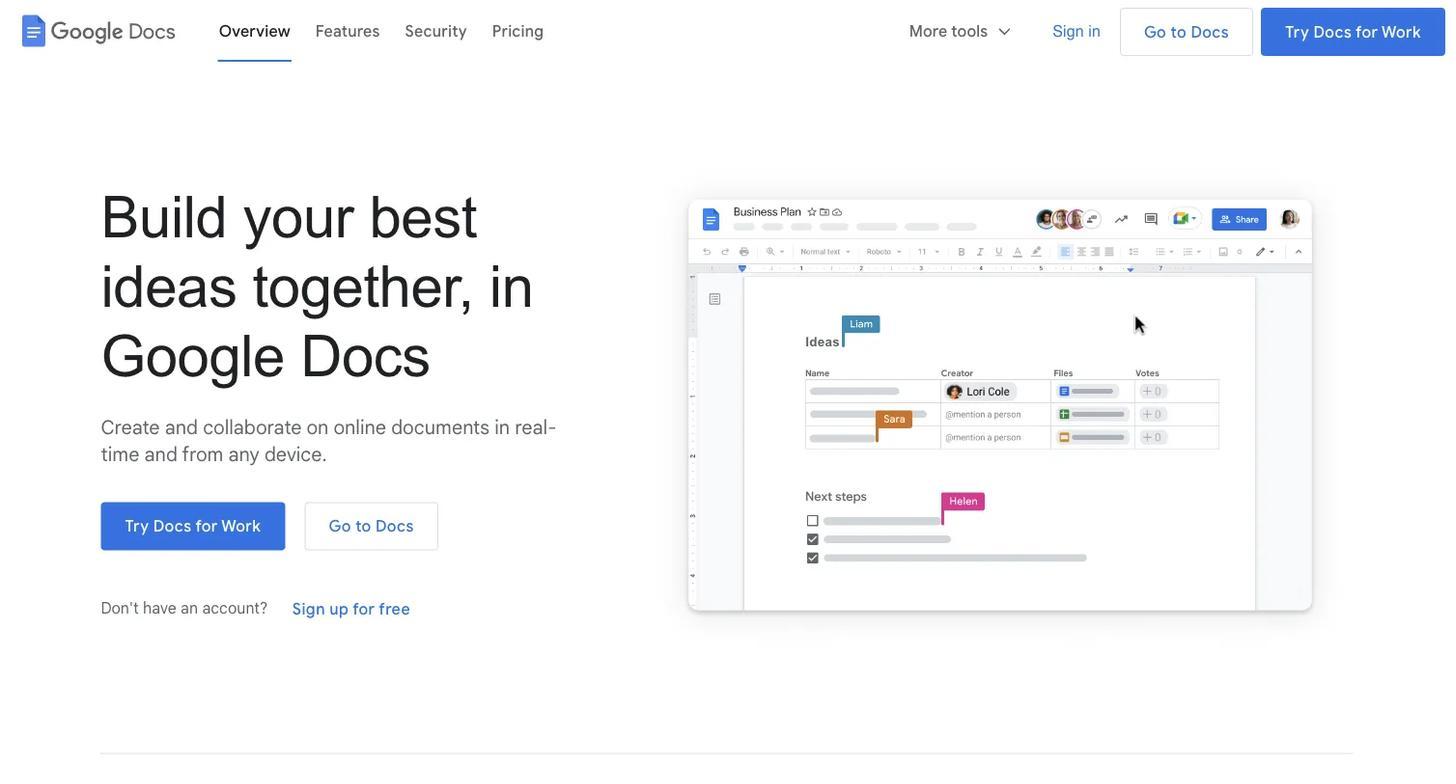 Task type: vqa. For each thing, say whether or not it's contained in the screenshot.
the bottom Work
yes



Task type: locate. For each thing, give the bounding box(es) containing it.
1 vertical spatial go to docs
[[329, 517, 414, 536]]

list
[[185, 0, 1042, 62]]

more
[[910, 22, 948, 41]]

don't
[[101, 599, 139, 618]]

to for sign in
[[1171, 22, 1187, 42]]

0 horizontal spatial go
[[329, 517, 352, 536]]

2 vertical spatial in
[[495, 415, 510, 439]]

sign inside button
[[292, 600, 325, 619]]

0 vertical spatial go
[[1144, 22, 1167, 42]]

pricing link
[[480, 8, 557, 54]]

1 horizontal spatial sign
[[1053, 22, 1084, 40]]

account?
[[202, 599, 268, 618]]

1 vertical spatial work
[[222, 517, 261, 536]]

1 horizontal spatial go to docs link
[[1120, 8, 1254, 56]]

sign right the 24px image
[[1053, 22, 1084, 40]]

sign for sign up for free
[[292, 600, 325, 619]]

selected creator chip image
[[944, 383, 1017, 401]]

google doc cursor graphic with liam as the username image
[[842, 316, 881, 348]]

0 vertical spatial go to docs link
[[1120, 8, 1254, 56]]

0 vertical spatial in
[[1089, 22, 1101, 40]]

0 vertical spatial try docs for work link
[[1262, 8, 1446, 56]]

and
[[165, 415, 198, 439], [144, 442, 178, 466]]

go to docs link for sign in
[[1120, 8, 1254, 56]]

sign
[[1053, 22, 1084, 40], [292, 600, 325, 619]]

go for sign in
[[1144, 22, 1167, 42]]

go to docs
[[1144, 22, 1230, 42], [329, 517, 414, 536]]

0 vertical spatial sign
[[1053, 22, 1084, 40]]

device.
[[265, 442, 327, 466]]

online
[[334, 415, 386, 439]]

security link
[[393, 8, 480, 54]]

1 horizontal spatial for
[[353, 600, 375, 619]]

0 horizontal spatial go to docs link
[[305, 503, 438, 551]]

0 horizontal spatial try
[[125, 517, 149, 536]]

0 vertical spatial go to docs
[[1144, 22, 1230, 42]]

0 horizontal spatial sign
[[292, 600, 325, 619]]

features
[[316, 22, 380, 41]]

work
[[1382, 22, 1422, 42], [222, 517, 261, 536]]

pricing
[[492, 22, 544, 41]]

sign left the up
[[292, 600, 325, 619]]

and up from
[[165, 415, 198, 439]]

0 horizontal spatial go to docs
[[329, 517, 414, 536]]

best
[[369, 184, 477, 249]]

create and collaborate on online documents in real- time and from any device.
[[101, 415, 557, 466]]

sign in
[[1053, 22, 1101, 40]]

0 vertical spatial to
[[1171, 22, 1187, 42]]

1 vertical spatial try
[[125, 517, 149, 536]]

build
[[101, 184, 227, 249]]

sign in link
[[1042, 8, 1113, 54]]

overview link
[[206, 8, 303, 54]]

meeting side bar image
[[1117, 262, 1317, 623]]

don't have an account?
[[101, 599, 272, 618]]

overview
[[219, 22, 291, 41]]

for inside button
[[353, 600, 375, 619]]

go right sign in link
[[1144, 22, 1167, 42]]

2 horizontal spatial for
[[1356, 22, 1379, 42]]

try docs for work
[[1286, 22, 1422, 42], [125, 517, 261, 536]]

cursor image
[[1141, 270, 1180, 308]]

docs
[[128, 18, 175, 43], [1191, 22, 1230, 42], [1314, 22, 1352, 42], [301, 323, 431, 388], [153, 517, 192, 536], [376, 517, 414, 536]]

1 vertical spatial go to docs link
[[305, 503, 438, 551]]

documents
[[391, 415, 490, 439]]

0 vertical spatial work
[[1382, 22, 1422, 42]]

1 vertical spatial to
[[356, 517, 372, 536]]

1 horizontal spatial try
[[1286, 22, 1310, 42]]

and right time
[[144, 442, 178, 466]]

0 vertical spatial for
[[1356, 22, 1379, 42]]

1 vertical spatial in
[[489, 254, 534, 319]]

d
[[810, 335, 818, 350]]

an
[[181, 599, 198, 618]]

create
[[101, 415, 160, 439]]

2 vertical spatial for
[[353, 600, 375, 619]]

go to docs link
[[1120, 8, 1254, 56], [305, 503, 438, 551]]

0 horizontal spatial for
[[196, 517, 218, 536]]

in
[[1089, 22, 1101, 40], [489, 254, 534, 319], [495, 415, 510, 439]]

1 horizontal spatial try docs for work link
[[1262, 8, 1446, 56]]

to
[[1171, 22, 1187, 42], [356, 517, 372, 536]]

go
[[1144, 22, 1167, 42], [329, 517, 352, 536]]

1 horizontal spatial go to docs
[[1144, 22, 1230, 42]]

1 vertical spatial sign
[[292, 600, 325, 619]]

go to docs for sign in
[[1144, 22, 1230, 42]]

1 vertical spatial go
[[329, 517, 352, 536]]

try docs for work link
[[1262, 8, 1446, 56], [101, 503, 285, 551]]

1 horizontal spatial go
[[1144, 22, 1167, 42]]

build your best ideas together, in google docs
[[101, 184, 534, 388]]

1 vertical spatial for
[[196, 517, 218, 536]]

sign up for free button
[[280, 586, 423, 634]]

1 vertical spatial try docs for work
[[125, 517, 261, 536]]

google doc cursor graphic with helen as the username image
[[942, 493, 985, 526]]

1 horizontal spatial work
[[1382, 22, 1422, 42]]

a
[[825, 335, 833, 350]]

0 horizontal spatial work
[[222, 517, 261, 536]]

0 vertical spatial try docs for work
[[1286, 22, 1422, 42]]

1 horizontal spatial to
[[1171, 22, 1187, 42]]

sign for sign in
[[1053, 22, 1084, 40]]

s
[[833, 335, 840, 350]]

for
[[1356, 22, 1379, 42], [196, 517, 218, 536], [353, 600, 375, 619]]

go up the up
[[329, 517, 352, 536]]

from
[[182, 442, 223, 466]]

0 horizontal spatial try docs for work link
[[101, 503, 285, 551]]

1 horizontal spatial try docs for work
[[1286, 22, 1422, 42]]

try
[[1286, 22, 1310, 42], [125, 517, 149, 536]]

0 horizontal spatial to
[[356, 517, 372, 536]]

to for try docs for work
[[356, 517, 372, 536]]



Task type: describe. For each thing, give the bounding box(es) containing it.
list containing overview
[[185, 0, 1042, 62]]

on
[[307, 415, 329, 439]]

24px image
[[996, 23, 1013, 40]]

0 vertical spatial try
[[1286, 22, 1310, 42]]

docs inside build your best ideas together, in google docs
[[301, 323, 431, 388]]

any
[[228, 442, 260, 466]]

google doc cursor graphic with sarah as the username image
[[876, 411, 912, 443]]

weekly sync animation image
[[649, 162, 1352, 653]]

1 vertical spatial and
[[144, 442, 178, 466]]

go to docs link for try docs for work
[[305, 503, 438, 551]]

free
[[379, 600, 411, 619]]

more tools
[[910, 22, 988, 41]]

up
[[329, 600, 349, 619]]

in inside create and collaborate on online documents in real- time and from any device.
[[495, 415, 510, 439]]

have
[[143, 599, 177, 618]]

in inside sign in link
[[1089, 22, 1101, 40]]

0 horizontal spatial try docs for work
[[125, 517, 261, 536]]

go to docs for try docs for work
[[329, 517, 414, 536]]

google
[[101, 323, 285, 388]]

features link
[[303, 8, 393, 54]]

collaborate
[[203, 415, 302, 439]]

google doc ui image
[[649, 162, 1352, 653]]

0 vertical spatial and
[[165, 415, 198, 439]]

go for try docs for work
[[329, 517, 352, 536]]

real-
[[515, 415, 557, 439]]

security
[[405, 22, 467, 41]]

in inside build your best ideas together, in google docs
[[489, 254, 534, 319]]

sign up for free
[[292, 600, 411, 619]]

i
[[806, 335, 810, 350]]

e
[[818, 335, 825, 350]]

docs link
[[8, 8, 184, 54]]

tools
[[952, 22, 988, 41]]

time
[[101, 442, 139, 466]]

ideas
[[101, 254, 237, 319]]

at sign image
[[945, 387, 954, 397]]

your
[[243, 184, 354, 249]]

together,
[[253, 254, 474, 319]]

i d e a s
[[806, 335, 840, 350]]

1 vertical spatial try docs for work link
[[101, 503, 285, 551]]

more tools link
[[897, 8, 1026, 54]]

docs icon image
[[16, 14, 51, 48]]



